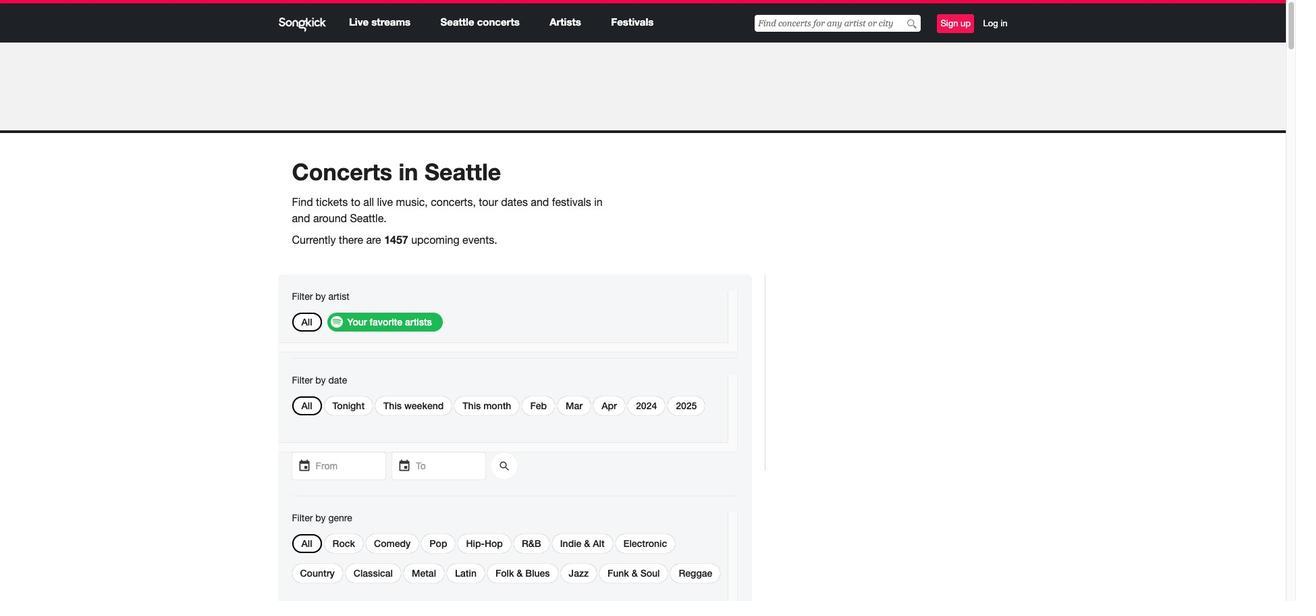 Task type: locate. For each thing, give the bounding box(es) containing it.
hip-
[[466, 538, 485, 549]]

sign
[[941, 18, 959, 28]]

all link
[[302, 316, 312, 328], [302, 400, 312, 411], [302, 538, 312, 549]]

and down find
[[292, 212, 310, 224]]

and
[[531, 196, 549, 208], [292, 212, 310, 224]]

None submit
[[491, 453, 518, 480]]

1 horizontal spatial &
[[584, 538, 591, 549]]

3 all from the top
[[302, 538, 312, 549]]

seattle
[[441, 16, 474, 28], [425, 158, 501, 185]]

1 this from the left
[[384, 400, 402, 411]]

festivals
[[552, 196, 592, 208]]

1 horizontal spatial ... image
[[396, 459, 410, 471]]

festivals
[[611, 16, 654, 28]]

filter left genre
[[292, 513, 313, 523]]

by for rock
[[316, 513, 326, 523]]

all down filter by artist on the left
[[302, 316, 312, 328]]

2 by from the top
[[316, 375, 326, 386]]

2 vertical spatial by
[[316, 513, 326, 523]]

log in link
[[984, 18, 1008, 30]]

1 all from the top
[[302, 316, 312, 328]]

& right folk
[[517, 567, 523, 579]]

0 vertical spatial filter
[[292, 291, 313, 302]]

2 vertical spatial filter
[[292, 513, 313, 523]]

seattle up concerts,
[[425, 158, 501, 185]]

tonight link
[[333, 400, 365, 411]]

mar link
[[566, 400, 583, 411]]

... image up filter by genre
[[295, 459, 310, 471]]

filter
[[292, 291, 313, 302], [292, 375, 313, 386], [292, 513, 313, 523]]

all link down filter by genre
[[302, 538, 312, 549]]

0 horizontal spatial in
[[399, 158, 418, 185]]

your
[[348, 316, 367, 328]]

2 horizontal spatial in
[[1001, 18, 1008, 28]]

filter left artist
[[292, 291, 313, 302]]

live streams link
[[349, 16, 411, 28]]

this weekend link
[[384, 400, 444, 411]]

indie & alt
[[560, 538, 605, 549]]

alt
[[593, 538, 605, 549]]

1 horizontal spatial and
[[531, 196, 549, 208]]

favorite
[[370, 316, 403, 328]]

1 vertical spatial all
[[302, 400, 312, 411]]

2 vertical spatial all
[[302, 538, 312, 549]]

& for soul
[[632, 567, 638, 579]]

by for tonight
[[316, 375, 326, 386]]

2 ... image from the left
[[396, 459, 410, 471]]

... image for from text box
[[295, 459, 310, 471]]

live streams
[[349, 16, 411, 28]]

currently there are 1457 upcoming events.
[[292, 233, 498, 246]]

1 vertical spatial all link
[[302, 400, 312, 411]]

& left "alt"
[[584, 538, 591, 549]]

in
[[1001, 18, 1008, 28], [399, 158, 418, 185], [595, 196, 603, 208]]

metal
[[412, 567, 436, 579]]

all down filter by genre
[[302, 538, 312, 549]]

in up music,
[[399, 158, 418, 185]]

To text field
[[392, 453, 486, 480]]

all link down filter by date
[[302, 400, 312, 411]]

2 vertical spatial all link
[[302, 538, 312, 549]]

0 horizontal spatial ... image
[[295, 459, 310, 471]]

by left artist
[[316, 291, 326, 302]]

1 horizontal spatial in
[[595, 196, 603, 208]]

... image
[[295, 459, 310, 471], [396, 459, 410, 471]]

artist
[[329, 291, 350, 302]]

& for blues
[[517, 567, 523, 579]]

r&b link
[[522, 538, 541, 549]]

0 vertical spatial all
[[302, 316, 312, 328]]

0 vertical spatial in
[[1001, 18, 1008, 28]]

weekend
[[405, 400, 444, 411]]

1 vertical spatial and
[[292, 212, 310, 224]]

2 filter from the top
[[292, 375, 313, 386]]

this
[[384, 400, 402, 411], [463, 400, 481, 411]]

... image down the this weekend
[[396, 459, 410, 471]]

2 vertical spatial in
[[595, 196, 603, 208]]

all for rock
[[302, 538, 312, 549]]

0 horizontal spatial and
[[292, 212, 310, 224]]

apr
[[602, 400, 617, 411]]

in inside find tickets to all live music, concerts, tour dates and festivals in and around seattle.
[[595, 196, 603, 208]]

1 vertical spatial in
[[399, 158, 418, 185]]

feb
[[530, 400, 547, 411]]

1 ... image from the left
[[295, 459, 310, 471]]

concerts,
[[431, 196, 476, 208]]

soul
[[641, 567, 660, 579]]

2 all link from the top
[[302, 400, 312, 411]]

jazz
[[569, 567, 589, 579]]

this left the weekend
[[384, 400, 402, 411]]

this month
[[463, 400, 512, 411]]

all link for rock
[[302, 538, 312, 549]]

tour
[[479, 196, 498, 208]]

month
[[484, 400, 512, 411]]

filter by artist
[[292, 291, 350, 302]]

by
[[316, 291, 326, 302], [316, 375, 326, 386], [316, 513, 326, 523]]

0 horizontal spatial this
[[384, 400, 402, 411]]

3 all link from the top
[[302, 538, 312, 549]]

2 horizontal spatial &
[[632, 567, 638, 579]]

1 by from the top
[[316, 291, 326, 302]]

all down filter by date
[[302, 400, 312, 411]]

electronic link
[[624, 538, 667, 549]]

seattle left the concerts
[[441, 16, 474, 28]]

& left soul
[[632, 567, 638, 579]]

all
[[302, 316, 312, 328], [302, 400, 312, 411], [302, 538, 312, 549]]

streams
[[372, 16, 411, 28]]

blues
[[526, 567, 550, 579]]

0 horizontal spatial &
[[517, 567, 523, 579]]

funk & soul
[[608, 567, 660, 579]]

0 vertical spatial by
[[316, 291, 326, 302]]

filter left date
[[292, 375, 313, 386]]

1 vertical spatial by
[[316, 375, 326, 386]]

currently
[[292, 234, 336, 246]]

1 vertical spatial filter
[[292, 375, 313, 386]]

this for this month
[[463, 400, 481, 411]]

in for log
[[1001, 18, 1008, 28]]

by left date
[[316, 375, 326, 386]]

this left month
[[463, 400, 481, 411]]

&
[[584, 538, 591, 549], [517, 567, 523, 579], [632, 567, 638, 579]]

1 horizontal spatial this
[[463, 400, 481, 411]]

and right dates
[[531, 196, 549, 208]]

in right log
[[1001, 18, 1008, 28]]

in right festivals
[[595, 196, 603, 208]]

1457
[[384, 233, 408, 246]]

folk & blues link
[[496, 567, 550, 579]]

up
[[961, 18, 971, 28]]

funk
[[608, 567, 629, 579]]

3 by from the top
[[316, 513, 326, 523]]

3 filter from the top
[[292, 513, 313, 523]]

tonight
[[333, 400, 365, 411]]

search image
[[908, 19, 917, 29]]

2025 link
[[676, 400, 697, 411]]

2 this from the left
[[463, 400, 481, 411]]

by left genre
[[316, 513, 326, 523]]

this month link
[[463, 400, 512, 411]]

0 vertical spatial all link
[[302, 316, 312, 328]]

concerts
[[292, 158, 392, 185]]

2 all from the top
[[302, 400, 312, 411]]

jazz link
[[569, 567, 589, 579]]

2024 link
[[636, 400, 657, 411]]

all link down filter by artist on the left
[[302, 316, 312, 328]]



Task type: vqa. For each thing, say whether or not it's contained in the screenshot.
the leftmost is
no



Task type: describe. For each thing, give the bounding box(es) containing it.
... image for to text box
[[396, 459, 410, 471]]

there
[[339, 234, 363, 246]]

date
[[329, 375, 347, 386]]

rock
[[333, 538, 355, 549]]

indie & alt link
[[560, 538, 605, 549]]

all link for tonight
[[302, 400, 312, 411]]

country
[[300, 567, 335, 579]]

live
[[349, 16, 369, 28]]

country link
[[300, 567, 335, 579]]

concerts in seattle
[[292, 158, 501, 185]]

artists link
[[550, 16, 581, 28]]

all for tonight
[[302, 400, 312, 411]]

in for concerts
[[399, 158, 418, 185]]

folk & blues
[[496, 567, 550, 579]]

concerts
[[477, 16, 520, 28]]

hip-hop link
[[466, 538, 503, 549]]

seattle concerts
[[441, 16, 520, 28]]

funk & soul link
[[608, 567, 660, 579]]

apr link
[[602, 400, 617, 411]]

latin link
[[455, 567, 477, 579]]

sign up
[[941, 18, 971, 28]]

electronic
[[624, 538, 667, 549]]

& for alt
[[584, 538, 591, 549]]

Find concerts for any artist or city search field
[[755, 15, 921, 32]]

all
[[364, 196, 374, 208]]

filter by genre
[[292, 513, 352, 523]]

genre
[[329, 513, 352, 523]]

events.
[[463, 234, 498, 246]]

r&b
[[522, 538, 541, 549]]

this weekend
[[384, 400, 444, 411]]

seattle.
[[350, 212, 387, 224]]

2025
[[676, 400, 697, 411]]

your favorite artists
[[348, 316, 432, 328]]

0 vertical spatial and
[[531, 196, 549, 208]]

latin
[[455, 567, 477, 579]]

reggae link
[[679, 567, 713, 579]]

reggae
[[679, 567, 713, 579]]

tickets
[[316, 196, 348, 208]]

hop
[[485, 538, 503, 549]]

sign up link
[[938, 14, 975, 33]]

find
[[292, 196, 313, 208]]

artists
[[550, 16, 581, 28]]

dates
[[501, 196, 528, 208]]

comedy
[[374, 538, 411, 549]]

pop link
[[430, 538, 447, 549]]

mar
[[566, 400, 583, 411]]

rock link
[[333, 538, 355, 549]]

log
[[984, 18, 999, 28]]

folk
[[496, 567, 514, 579]]

find tickets to all live music, concerts, tour dates and festivals in and around seattle.
[[292, 196, 603, 224]]

From text field
[[292, 453, 385, 480]]

feb link
[[530, 400, 547, 411]]

filter for tonight
[[292, 375, 313, 386]]

comedy link
[[374, 538, 411, 549]]

filter by date
[[292, 375, 347, 386]]

upcoming
[[411, 234, 460, 246]]

music,
[[396, 196, 428, 208]]

1 filter from the top
[[292, 291, 313, 302]]

1 vertical spatial seattle
[[425, 158, 501, 185]]

hip-hop
[[466, 538, 503, 549]]

0 vertical spatial seattle
[[441, 16, 474, 28]]

filter for rock
[[292, 513, 313, 523]]

indie
[[560, 538, 582, 549]]

log in
[[984, 18, 1008, 28]]

pop
[[430, 538, 447, 549]]

this for this weekend
[[384, 400, 402, 411]]

to
[[351, 196, 361, 208]]

around
[[313, 212, 347, 224]]

2024
[[636, 400, 657, 411]]

1 all link from the top
[[302, 316, 312, 328]]

festivals link
[[611, 16, 654, 28]]

metal link
[[412, 567, 436, 579]]

artists
[[405, 316, 432, 328]]

classical
[[354, 567, 393, 579]]

your favorite artists button
[[327, 313, 443, 332]]

are
[[366, 234, 381, 246]]

live
[[377, 196, 393, 208]]

seattle concerts link
[[441, 16, 520, 28]]



